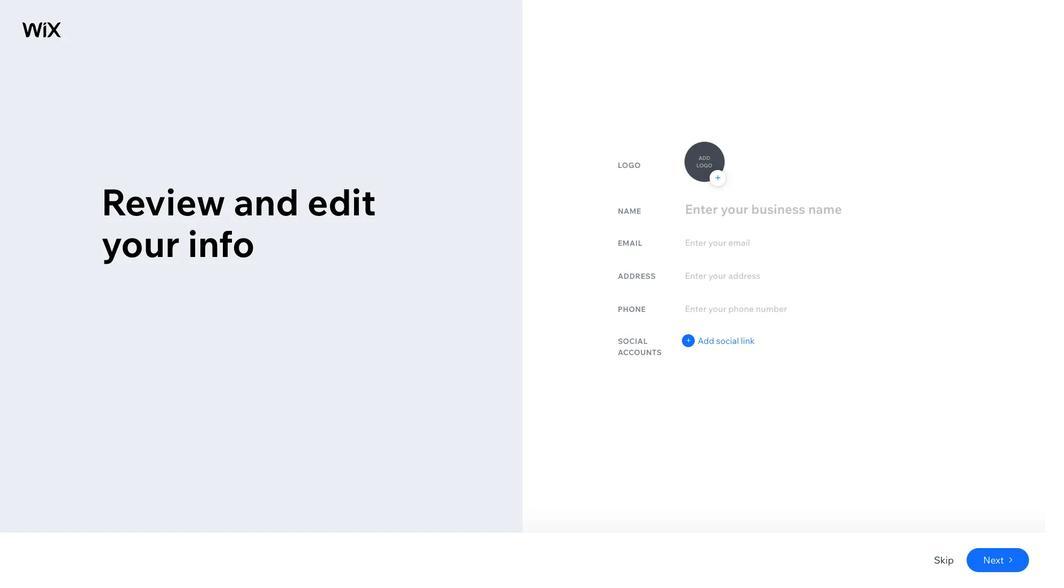 Task type: locate. For each thing, give the bounding box(es) containing it.
skip
[[935, 554, 955, 566], [935, 554, 955, 566]]

and
[[234, 179, 299, 225]]

logo up name
[[618, 161, 641, 170]]

add logo
[[697, 155, 713, 169]]

theme
[[213, 179, 324, 225]]

link
[[741, 335, 755, 346]]

review and edit your info
[[101, 179, 376, 266]]

add social link
[[698, 335, 755, 346]]

Enter your phone number text field
[[684, 302, 911, 316]]

logo
[[618, 161, 641, 170], [697, 162, 713, 169]]

logo down add
[[697, 162, 713, 169]]

info
[[188, 220, 255, 266]]

add
[[698, 335, 715, 346]]

phone
[[618, 304, 646, 314]]

pick
[[101, 179, 176, 225]]

0 horizontal spatial logo
[[618, 161, 641, 170]]

next
[[984, 554, 1005, 566], [984, 554, 1005, 566]]

your
[[101, 220, 180, 266]]

address
[[618, 271, 656, 281]]

Enter your email text field
[[684, 236, 911, 250]]



Task type: describe. For each thing, give the bounding box(es) containing it.
review
[[101, 179, 226, 225]]

social
[[717, 335, 740, 346]]

you
[[332, 179, 396, 225]]

pages
[[83, 30, 111, 42]]

like
[[101, 220, 162, 266]]

name
[[618, 206, 642, 216]]

email
[[618, 238, 643, 248]]

manage pages
[[45, 30, 111, 42]]

1 horizontal spatial logo
[[697, 162, 713, 169]]

Enter your address text field
[[684, 269, 911, 283]]

accounts
[[618, 348, 662, 358]]

manage
[[45, 30, 81, 42]]

pick a theme you like
[[101, 179, 396, 266]]

manage pages button
[[45, 27, 111, 45]]

Enter your business name text field
[[684, 202, 911, 218]]

add
[[699, 155, 711, 161]]

social
[[618, 337, 648, 346]]

skip for pick a theme you like
[[935, 554, 955, 566]]

social accounts
[[618, 337, 662, 358]]

skip for review and edit your info
[[935, 554, 955, 566]]

a
[[184, 179, 205, 225]]

edit
[[307, 179, 376, 225]]



Task type: vqa. For each thing, say whether or not it's contained in the screenshot.
Search Button
no



